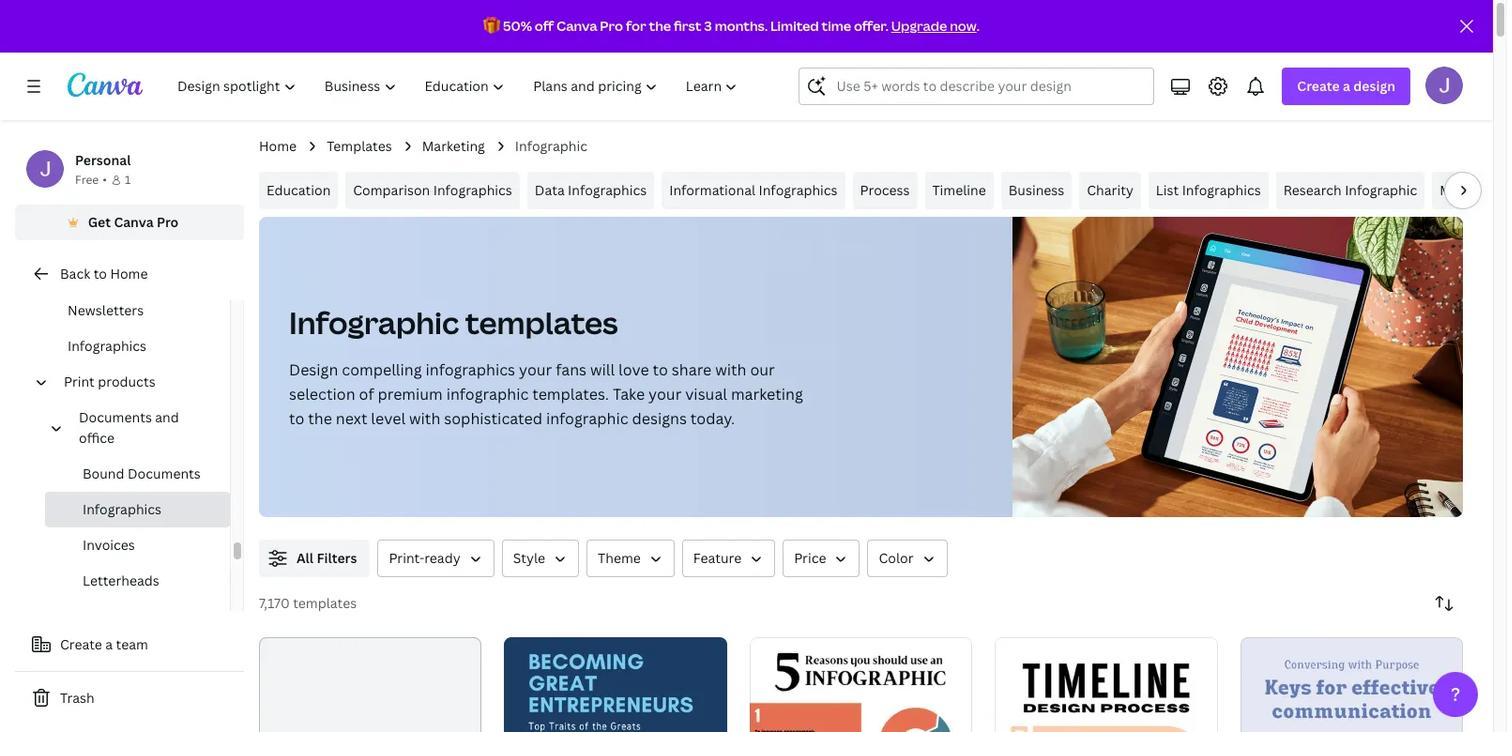 Task type: describe. For each thing, give the bounding box(es) containing it.
letterheads
[[83, 572, 159, 589]]

price button
[[783, 540, 860, 577]]

visual
[[685, 384, 727, 404]]

bound documents
[[83, 465, 201, 482]]

blue simple effective communication infographic image
[[1240, 637, 1463, 732]]

first
[[674, 17, 702, 35]]

feature button
[[682, 540, 775, 577]]

print-
[[389, 549, 424, 567]]

print-ready
[[389, 549, 460, 567]]

the inside design compelling infographics your fans will love to share with our selection of premium infographic templates. take your visual marketing to the next level with sophisticated infographic designs today.
[[308, 408, 332, 429]]

design
[[289, 359, 338, 380]]

design
[[1354, 77, 1395, 95]]

ready
[[424, 549, 460, 567]]

templates.
[[532, 384, 609, 404]]

today.
[[691, 408, 735, 429]]

infographics for data infographics
[[568, 181, 647, 199]]

data infographics link
[[527, 172, 654, 209]]

canva inside button
[[114, 213, 154, 231]]

compelling
[[342, 359, 422, 380]]

Sort by button
[[1426, 585, 1463, 622]]

of
[[359, 384, 374, 404]]

7,170
[[259, 594, 290, 612]]

math
[[1440, 181, 1473, 199]]

data
[[535, 181, 565, 199]]

0 vertical spatial infographic
[[446, 384, 529, 404]]

next
[[336, 408, 367, 429]]

education
[[267, 181, 331, 199]]

team
[[116, 635, 148, 653]]

trash link
[[15, 679, 244, 717]]

timeline
[[932, 181, 986, 199]]

process
[[860, 181, 910, 199]]

back
[[60, 265, 90, 282]]

education link
[[259, 172, 338, 209]]

get canva pro
[[88, 213, 179, 231]]

feature
[[693, 549, 742, 567]]

home inside back to home link
[[110, 265, 148, 282]]

create for create a design
[[1297, 77, 1340, 95]]

infographic for infographic templates
[[289, 302, 459, 343]]

take
[[613, 384, 645, 404]]

documents and office
[[79, 408, 179, 447]]

offer.
[[854, 17, 889, 35]]

color button
[[868, 540, 947, 577]]

sophisticated
[[444, 408, 542, 429]]

jacob simon image
[[1426, 67, 1463, 104]]

theme
[[598, 549, 641, 567]]

theme button
[[587, 540, 675, 577]]

top level navigation element
[[165, 68, 754, 105]]

1 horizontal spatial with
[[715, 359, 747, 380]]

level
[[371, 408, 405, 429]]

will
[[590, 359, 615, 380]]

timeline link
[[925, 172, 994, 209]]

time
[[822, 17, 851, 35]]

infographic for infographic
[[515, 137, 587, 155]]

invoices
[[83, 536, 135, 554]]

business link
[[1001, 172, 1072, 209]]

for
[[626, 17, 646, 35]]

charity link
[[1080, 172, 1141, 209]]

data infographics
[[535, 181, 647, 199]]

templates link
[[327, 136, 392, 157]]

infographics link
[[30, 328, 230, 364]]

create a design button
[[1282, 68, 1411, 105]]

all filters button
[[259, 540, 370, 577]]

documents inside documents and office
[[79, 408, 152, 426]]

Search search field
[[837, 69, 1142, 104]]

charity
[[1087, 181, 1134, 199]]

print-ready button
[[378, 540, 494, 577]]

pro inside button
[[157, 213, 179, 231]]

🎁
[[483, 17, 500, 35]]

infographics for list infographics
[[1182, 181, 1261, 199]]

color
[[879, 549, 914, 567]]

selection
[[289, 384, 355, 404]]

all
[[297, 549, 314, 567]]

fans
[[556, 359, 587, 380]]

1 horizontal spatial your
[[649, 384, 682, 404]]

letterheads link
[[45, 563, 230, 599]]

our
[[750, 359, 775, 380]]

marketing
[[422, 137, 485, 155]]

upgrade
[[891, 17, 947, 35]]

free
[[75, 172, 99, 188]]

infographics inside infographics link
[[68, 337, 146, 355]]

months.
[[715, 17, 768, 35]]

back to home
[[60, 265, 148, 282]]

comparison
[[353, 181, 430, 199]]



Task type: locate. For each thing, give the bounding box(es) containing it.
print products link
[[56, 364, 219, 400]]

a inside "button"
[[105, 635, 113, 653]]

templates for 7,170 templates
[[293, 594, 357, 612]]

a for team
[[105, 635, 113, 653]]

0 horizontal spatial canva
[[114, 213, 154, 231]]

infographic templates
[[289, 302, 618, 343]]

0 horizontal spatial a
[[105, 635, 113, 653]]

to right back
[[93, 265, 107, 282]]

infographics up invoices in the bottom of the page
[[83, 500, 162, 518]]

with down premium
[[409, 408, 440, 429]]

2 horizontal spatial infographic
[[1345, 181, 1417, 199]]

1 vertical spatial home
[[110, 265, 148, 282]]

1 horizontal spatial home
[[259, 137, 297, 155]]

informational infographics
[[669, 181, 838, 199]]

create inside "button"
[[60, 635, 102, 653]]

0 vertical spatial your
[[519, 359, 552, 380]]

create a team button
[[15, 626, 244, 663]]

trash
[[60, 689, 94, 707]]

to down selection
[[289, 408, 304, 429]]

share
[[672, 359, 712, 380]]

list infographics
[[1156, 181, 1261, 199]]

style button
[[502, 540, 579, 577]]

list
[[1156, 181, 1179, 199]]

0 vertical spatial infographic
[[515, 137, 587, 155]]

business
[[1009, 181, 1064, 199]]

infographics down marketing link
[[433, 181, 512, 199]]

math infog link
[[1432, 172, 1507, 209]]

templates
[[465, 302, 618, 343], [293, 594, 357, 612]]

infographics for comparison infographics
[[433, 181, 512, 199]]

upgrade now button
[[891, 17, 977, 35]]

0 horizontal spatial your
[[519, 359, 552, 380]]

templates
[[327, 137, 392, 155]]

marketing link
[[422, 136, 485, 157]]

math infog
[[1440, 181, 1507, 199]]

infographics for informational infographics
[[759, 181, 838, 199]]

with
[[715, 359, 747, 380], [409, 408, 440, 429]]

1 horizontal spatial to
[[289, 408, 304, 429]]

0 vertical spatial templates
[[465, 302, 618, 343]]

filters
[[317, 549, 357, 567]]

to
[[93, 265, 107, 282], [653, 359, 668, 380], [289, 408, 304, 429]]

3
[[704, 17, 712, 35]]

documents up the office
[[79, 408, 152, 426]]

off
[[535, 17, 554, 35]]

0 vertical spatial canva
[[557, 17, 597, 35]]

the down selection
[[308, 408, 332, 429]]

blue entrepreneur personalities business infographic image
[[504, 637, 727, 732]]

0 vertical spatial documents
[[79, 408, 152, 426]]

orange green blue colorful 5 reasons to use informational infographic image
[[750, 637, 972, 732]]

canva right off
[[557, 17, 597, 35]]

infographics down newsletters on the top left of page
[[68, 337, 146, 355]]

infographic
[[515, 137, 587, 155], [1345, 181, 1417, 199], [289, 302, 459, 343]]

infographic down templates.
[[546, 408, 628, 429]]

1 horizontal spatial create
[[1297, 77, 1340, 95]]

newsletters
[[68, 301, 144, 319]]

home up newsletters link
[[110, 265, 148, 282]]

bound documents link
[[45, 456, 230, 492]]

1 vertical spatial documents
[[128, 465, 201, 482]]

create
[[1297, 77, 1340, 95], [60, 635, 102, 653]]

infographics
[[426, 359, 515, 380]]

1 vertical spatial infographic
[[1345, 181, 1417, 199]]

0 horizontal spatial pro
[[157, 213, 179, 231]]

templates up fans
[[465, 302, 618, 343]]

a left team
[[105, 635, 113, 653]]

infographic up compelling
[[289, 302, 459, 343]]

premium
[[378, 384, 443, 404]]

None search field
[[799, 68, 1155, 105]]

2 horizontal spatial to
[[653, 359, 668, 380]]

infographic right research
[[1345, 181, 1417, 199]]

invoices link
[[45, 527, 230, 563]]

create a team
[[60, 635, 148, 653]]

research infographic link
[[1276, 172, 1425, 209]]

templates down all filters at the bottom left of page
[[293, 594, 357, 612]]

a for design
[[1343, 77, 1350, 95]]

home link
[[259, 136, 297, 157]]

home
[[259, 137, 297, 155], [110, 265, 148, 282]]

create a design
[[1297, 77, 1395, 95]]

create left team
[[60, 635, 102, 653]]

1
[[125, 172, 131, 188]]

1 horizontal spatial infographic
[[546, 408, 628, 429]]

0 vertical spatial create
[[1297, 77, 1340, 95]]

0 horizontal spatial infographic
[[446, 384, 529, 404]]

and
[[155, 408, 179, 426]]

your up designs
[[649, 384, 682, 404]]

1 horizontal spatial templates
[[465, 302, 618, 343]]

1 vertical spatial pro
[[157, 213, 179, 231]]

now
[[950, 17, 977, 35]]

infographics right the informational on the top of page
[[759, 181, 838, 199]]

canva
[[557, 17, 597, 35], [114, 213, 154, 231]]

infographics inside data infographics link
[[568, 181, 647, 199]]

.
[[977, 17, 980, 35]]

to inside back to home link
[[93, 265, 107, 282]]

1 vertical spatial with
[[409, 408, 440, 429]]

a inside dropdown button
[[1343, 77, 1350, 95]]

7,170 templates
[[259, 594, 357, 612]]

1 vertical spatial your
[[649, 384, 682, 404]]

bound
[[83, 465, 124, 482]]

comparison infographics
[[353, 181, 512, 199]]

0 vertical spatial a
[[1343, 77, 1350, 95]]

a
[[1343, 77, 1350, 95], [105, 635, 113, 653]]

office
[[79, 429, 114, 447]]

with left our
[[715, 359, 747, 380]]

your
[[519, 359, 552, 380], [649, 384, 682, 404]]

style
[[513, 549, 545, 567]]

🎁 50% off canva pro for the first 3 months. limited time offer. upgrade now .
[[483, 17, 980, 35]]

pro up back to home link
[[157, 213, 179, 231]]

0 vertical spatial with
[[715, 359, 747, 380]]

0 vertical spatial the
[[649, 17, 671, 35]]

informational infographics link
[[662, 172, 845, 209]]

infographic up sophisticated
[[446, 384, 529, 404]]

1 vertical spatial a
[[105, 635, 113, 653]]

products
[[98, 373, 155, 390]]

canva right the get
[[114, 213, 154, 231]]

your left fans
[[519, 359, 552, 380]]

infographic up data
[[515, 137, 587, 155]]

documents
[[79, 408, 152, 426], [128, 465, 201, 482]]

0 horizontal spatial infographic
[[289, 302, 459, 343]]

infographics inside list infographics link
[[1182, 181, 1261, 199]]

•
[[103, 172, 107, 188]]

0 vertical spatial home
[[259, 137, 297, 155]]

0 vertical spatial to
[[93, 265, 107, 282]]

0 horizontal spatial the
[[308, 408, 332, 429]]

home up the "education"
[[259, 137, 297, 155]]

infographics right data
[[568, 181, 647, 199]]

documents down documents and office button
[[128, 465, 201, 482]]

back to home link
[[15, 255, 244, 293]]

all filters
[[297, 549, 357, 567]]

limited
[[770, 17, 819, 35]]

get
[[88, 213, 111, 231]]

templates for infographic templates
[[465, 302, 618, 343]]

1 horizontal spatial a
[[1343, 77, 1350, 95]]

50%
[[503, 17, 532, 35]]

1 vertical spatial templates
[[293, 594, 357, 612]]

1 vertical spatial create
[[60, 635, 102, 653]]

infog
[[1476, 181, 1507, 199]]

research
[[1284, 181, 1342, 199]]

1 horizontal spatial infographic
[[515, 137, 587, 155]]

0 horizontal spatial to
[[93, 265, 107, 282]]

create inside dropdown button
[[1297, 77, 1340, 95]]

1 vertical spatial the
[[308, 408, 332, 429]]

0 horizontal spatial templates
[[293, 594, 357, 612]]

comparison infographics link
[[346, 172, 520, 209]]

create left the "design"
[[1297, 77, 1340, 95]]

1 vertical spatial infographic
[[546, 408, 628, 429]]

to right love
[[653, 359, 668, 380]]

1 horizontal spatial pro
[[600, 17, 623, 35]]

1 vertical spatial canva
[[114, 213, 154, 231]]

design compelling infographics your fans will love to share with our selection of premium infographic templates. take your visual marketing to the next level with sophisticated infographic designs today.
[[289, 359, 803, 429]]

personal
[[75, 151, 131, 169]]

1 vertical spatial to
[[653, 359, 668, 380]]

0 horizontal spatial create
[[60, 635, 102, 653]]

1 horizontal spatial the
[[649, 17, 671, 35]]

0 horizontal spatial home
[[110, 265, 148, 282]]

a left the "design"
[[1343, 77, 1350, 95]]

0 vertical spatial pro
[[600, 17, 623, 35]]

create for create a team
[[60, 635, 102, 653]]

the right for
[[649, 17, 671, 35]]

2 vertical spatial infographic
[[289, 302, 459, 343]]

infographics inside comparison infographics link
[[433, 181, 512, 199]]

pro left for
[[600, 17, 623, 35]]

research infographic
[[1284, 181, 1417, 199]]

white colorful modern timeline design process infographic image
[[995, 637, 1218, 732]]

list infographics link
[[1149, 172, 1269, 209]]

documents and office button
[[71, 400, 219, 456]]

infographic
[[446, 384, 529, 404], [546, 408, 628, 429]]

1 horizontal spatial canva
[[557, 17, 597, 35]]

2 vertical spatial to
[[289, 408, 304, 429]]

infographics right "list"
[[1182, 181, 1261, 199]]

infographics inside the informational infographics link
[[759, 181, 838, 199]]

0 horizontal spatial with
[[409, 408, 440, 429]]



Task type: vqa. For each thing, say whether or not it's contained in the screenshot.
Creators link
no



